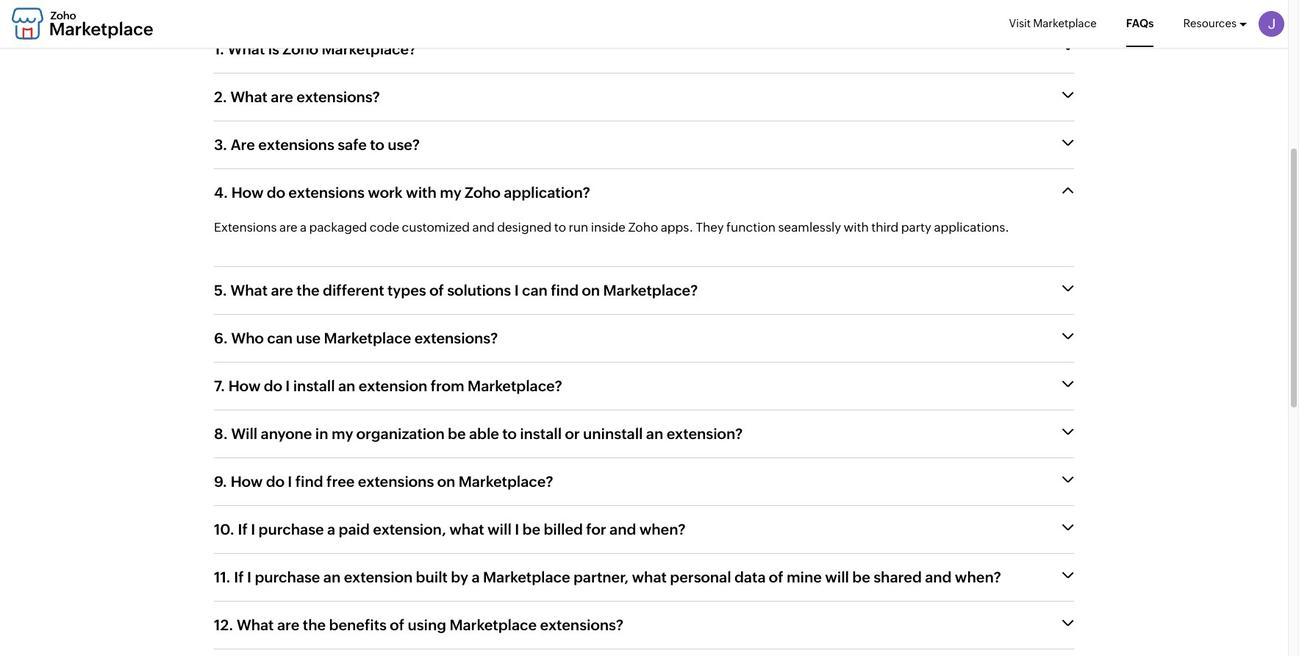 Task type: vqa. For each thing, say whether or not it's contained in the screenshot.
Gary Orlando image
no



Task type: describe. For each thing, give the bounding box(es) containing it.
0 vertical spatial extension
[[359, 377, 428, 394]]

0 vertical spatial zoho
[[283, 41, 319, 58]]

extension,
[[373, 521, 447, 537]]

use
[[296, 329, 321, 346]]

10.
[[214, 521, 235, 537]]

code
[[370, 220, 400, 235]]

extension?
[[667, 425, 743, 442]]

by
[[451, 568, 469, 585]]

11.
[[214, 568, 231, 585]]

for
[[587, 521, 607, 537]]

or
[[565, 425, 580, 442]]

zoho marketplace logo image
[[11, 8, 154, 40]]

0 horizontal spatial be
[[448, 425, 466, 442]]

1. what is zoho marketplace?
[[214, 41, 417, 58]]

i down the anyone
[[288, 473, 292, 490]]

2 vertical spatial a
[[472, 568, 480, 585]]

0 horizontal spatial of
[[390, 616, 405, 633]]

visit marketplace
[[1010, 17, 1097, 29]]

8.
[[214, 425, 228, 442]]

personal
[[670, 568, 732, 585]]

2 vertical spatial be
[[853, 568, 871, 585]]

0 horizontal spatial when?
[[640, 521, 686, 537]]

how for 9.
[[231, 473, 263, 490]]

run
[[569, 220, 589, 235]]

5.
[[214, 281, 227, 298]]

visit marketplace link
[[1010, 0, 1097, 47]]

1 horizontal spatial with
[[844, 220, 869, 235]]

are
[[231, 136, 255, 153]]

if for 11.
[[234, 568, 244, 585]]

marketplace right visit
[[1034, 17, 1097, 29]]

anyone
[[261, 425, 312, 442]]

the for benefits
[[303, 616, 326, 633]]

apps.
[[661, 220, 694, 235]]

do for 9.
[[266, 473, 285, 490]]

marketplace down different
[[324, 329, 411, 346]]

1 horizontal spatial find
[[551, 281, 579, 298]]

1 vertical spatial extensions
[[289, 184, 365, 201]]

1 vertical spatial can
[[267, 329, 293, 346]]

if for 10.
[[238, 521, 248, 537]]

i up the anyone
[[286, 377, 290, 394]]

7.
[[214, 377, 225, 394]]

benefits
[[329, 616, 387, 633]]

1 horizontal spatial zoho
[[465, 184, 501, 201]]

0 vertical spatial of
[[430, 281, 444, 298]]

1 horizontal spatial what
[[632, 568, 667, 585]]

9.
[[214, 473, 228, 490]]

1 vertical spatial and
[[610, 521, 637, 537]]

what for 2.
[[231, 89, 268, 105]]

faqs link
[[1127, 0, 1155, 47]]

1 vertical spatial extensions?
[[415, 329, 498, 346]]

the for different
[[297, 281, 320, 298]]

i right 10.
[[251, 521, 255, 537]]

do for 4.
[[267, 184, 285, 201]]

how for 7.
[[229, 377, 261, 394]]

1 vertical spatial of
[[769, 568, 784, 585]]

1 vertical spatial my
[[332, 425, 353, 442]]

0 horizontal spatial extensions?
[[297, 89, 380, 105]]

data
[[735, 568, 766, 585]]

uninstall
[[583, 425, 643, 442]]

3. are extensions safe to use?
[[214, 136, 420, 153]]

resources
[[1184, 17, 1237, 29]]

are for 5.
[[271, 281, 293, 298]]

extensions are a packaged code customized and designed to run inside zoho apps. they function seamlessly with third party applications.
[[214, 220, 1010, 235]]

4. how do extensions work with my zoho application?
[[214, 184, 591, 201]]

0 horizontal spatial and
[[473, 220, 495, 235]]

12.
[[214, 616, 234, 633]]

1 vertical spatial install
[[520, 425, 562, 442]]

able
[[469, 425, 499, 442]]

how for 4.
[[232, 184, 264, 201]]

i right 'solutions'
[[515, 281, 519, 298]]

1 vertical spatial a
[[327, 521, 336, 537]]

safe
[[338, 136, 367, 153]]

third
[[872, 220, 899, 235]]

are right extensions
[[280, 220, 298, 235]]

visit
[[1010, 17, 1031, 29]]

are for 12.
[[277, 616, 300, 633]]

8. will anyone in my organization be able to install or uninstall an extension?
[[214, 425, 743, 442]]

7. how do i install an extension from marketplace?
[[214, 377, 563, 394]]

paid
[[339, 521, 370, 537]]

customized
[[402, 220, 470, 235]]

they
[[696, 220, 724, 235]]

in
[[315, 425, 329, 442]]

0 vertical spatial with
[[406, 184, 437, 201]]

3.
[[214, 136, 228, 153]]

using
[[408, 616, 447, 633]]

0 vertical spatial an
[[338, 377, 356, 394]]



Task type: locate. For each thing, give the bounding box(es) containing it.
zoho
[[283, 41, 319, 58], [465, 184, 501, 201], [629, 220, 659, 235]]

applications.
[[935, 220, 1010, 235]]

0 horizontal spatial a
[[300, 220, 307, 235]]

can left use
[[267, 329, 293, 346]]

designed
[[497, 220, 552, 235]]

0 vertical spatial can
[[522, 281, 548, 298]]

a
[[300, 220, 307, 235], [327, 521, 336, 537], [472, 568, 480, 585]]

are
[[271, 89, 293, 105], [280, 220, 298, 235], [271, 281, 293, 298], [277, 616, 300, 633]]

packaged
[[309, 220, 367, 235]]

do
[[267, 184, 285, 201], [264, 377, 282, 394], [266, 473, 285, 490]]

2 horizontal spatial to
[[554, 220, 566, 235]]

1 horizontal spatial be
[[523, 521, 541, 537]]

1 horizontal spatial install
[[520, 425, 562, 442]]

extensions? down partner,
[[540, 616, 624, 633]]

on down run
[[582, 281, 600, 298]]

free
[[327, 473, 355, 490]]

to
[[370, 136, 385, 153], [554, 220, 566, 235], [503, 425, 517, 442]]

2 vertical spatial and
[[926, 568, 952, 585]]

1 vertical spatial be
[[523, 521, 541, 537]]

what right 1.
[[228, 41, 265, 58]]

extensions? down 5. what are the different types of solutions i can find on marketplace?
[[415, 329, 498, 346]]

purchase left paid
[[259, 521, 324, 537]]

my right "in"
[[332, 425, 353, 442]]

1 horizontal spatial extensions?
[[415, 329, 498, 346]]

is
[[268, 41, 280, 58]]

a right by
[[472, 568, 480, 585]]

i right 11.
[[247, 568, 252, 585]]

marketplace down by
[[450, 616, 537, 633]]

can right 'solutions'
[[522, 281, 548, 298]]

with
[[406, 184, 437, 201], [844, 220, 869, 235]]

1 horizontal spatial of
[[430, 281, 444, 298]]

how right '7.'
[[229, 377, 261, 394]]

find down run
[[551, 281, 579, 298]]

from
[[431, 377, 465, 394]]

1 horizontal spatial and
[[610, 521, 637, 537]]

what
[[228, 41, 265, 58], [231, 89, 268, 105], [231, 281, 268, 298], [237, 616, 274, 633]]

what for 12.
[[237, 616, 274, 633]]

2 vertical spatial to
[[503, 425, 517, 442]]

will left the billed on the bottom of page
[[488, 521, 512, 537]]

purchase right 11.
[[255, 568, 320, 585]]

extensions?
[[297, 89, 380, 105], [415, 329, 498, 346], [540, 616, 624, 633]]

built
[[416, 568, 448, 585]]

1 vertical spatial how
[[229, 377, 261, 394]]

2 vertical spatial do
[[266, 473, 285, 490]]

if
[[238, 521, 248, 537], [234, 568, 244, 585]]

1 vertical spatial the
[[303, 616, 326, 633]]

a left packaged
[[300, 220, 307, 235]]

2 horizontal spatial and
[[926, 568, 952, 585]]

how
[[232, 184, 264, 201], [229, 377, 261, 394], [231, 473, 263, 490]]

0 vertical spatial a
[[300, 220, 307, 235]]

the left benefits
[[303, 616, 326, 633]]

5. what are the different types of solutions i can find on marketplace?
[[214, 281, 699, 298]]

0 vertical spatial do
[[267, 184, 285, 201]]

1 vertical spatial with
[[844, 220, 869, 235]]

use?
[[388, 136, 420, 153]]

marketplace
[[1034, 17, 1097, 29], [324, 329, 411, 346], [483, 568, 571, 585], [450, 616, 537, 633]]

1 horizontal spatial a
[[327, 521, 336, 537]]

with right work
[[406, 184, 437, 201]]

install
[[293, 377, 335, 394], [520, 425, 562, 442]]

0 vertical spatial if
[[238, 521, 248, 537]]

0 horizontal spatial on
[[437, 473, 456, 490]]

1 vertical spatial find
[[295, 473, 323, 490]]

seamlessly
[[779, 220, 842, 235]]

0 vertical spatial extensions?
[[297, 89, 380, 105]]

and left designed
[[473, 220, 495, 235]]

zoho right the is
[[283, 41, 319, 58]]

1 horizontal spatial when?
[[956, 568, 1002, 585]]

what right partner,
[[632, 568, 667, 585]]

0 vertical spatial my
[[440, 184, 462, 201]]

0 horizontal spatial will
[[488, 521, 512, 537]]

9. how do i find free extensions on marketplace?
[[214, 473, 554, 490]]

are down the is
[[271, 89, 293, 105]]

on
[[582, 281, 600, 298], [437, 473, 456, 490]]

0 vertical spatial what
[[450, 521, 485, 537]]

6.
[[214, 329, 228, 346]]

1 horizontal spatial will
[[826, 568, 850, 585]]

0 vertical spatial to
[[370, 136, 385, 153]]

zoho up designed
[[465, 184, 501, 201]]

i
[[515, 281, 519, 298], [286, 377, 290, 394], [288, 473, 292, 490], [251, 521, 255, 537], [515, 521, 519, 537], [247, 568, 252, 585]]

if right 10.
[[238, 521, 248, 537]]

12. what are the benefits of using marketplace extensions?
[[214, 616, 624, 633]]

do down the anyone
[[266, 473, 285, 490]]

1 horizontal spatial can
[[522, 281, 548, 298]]

extension
[[359, 377, 428, 394], [344, 568, 413, 585]]

function
[[727, 220, 776, 235]]

with left third
[[844, 220, 869, 235]]

purchase for an
[[255, 568, 320, 585]]

0 vertical spatial be
[[448, 425, 466, 442]]

0 vertical spatial install
[[293, 377, 335, 394]]

1 horizontal spatial on
[[582, 281, 600, 298]]

1 vertical spatial extension
[[344, 568, 413, 585]]

and right shared
[[926, 568, 952, 585]]

to for organization
[[503, 425, 517, 442]]

be left able
[[448, 425, 466, 442]]

what up by
[[450, 521, 485, 537]]

different
[[323, 281, 384, 298]]

when?
[[640, 521, 686, 537], [956, 568, 1002, 585]]

of
[[430, 281, 444, 298], [769, 568, 784, 585], [390, 616, 405, 633]]

extension up benefits
[[344, 568, 413, 585]]

1 vertical spatial what
[[632, 568, 667, 585]]

0 vertical spatial how
[[232, 184, 264, 201]]

extensions
[[258, 136, 335, 153], [289, 184, 365, 201], [358, 473, 434, 490]]

will right mine
[[826, 568, 850, 585]]

2 horizontal spatial extensions?
[[540, 616, 624, 633]]

who
[[231, 329, 264, 346]]

work
[[368, 184, 403, 201]]

0 vertical spatial purchase
[[259, 521, 324, 537]]

to left run
[[554, 220, 566, 235]]

what
[[450, 521, 485, 537], [632, 568, 667, 585]]

install down use
[[293, 377, 335, 394]]

1 vertical spatial on
[[437, 473, 456, 490]]

extensions down organization at left
[[358, 473, 434, 490]]

of left using
[[390, 616, 405, 633]]

and right for
[[610, 521, 637, 537]]

my up 'customized'
[[440, 184, 462, 201]]

if right 11.
[[234, 568, 244, 585]]

what right 5. in the top left of the page
[[231, 281, 268, 298]]

0 vertical spatial the
[[297, 281, 320, 298]]

how right 9. on the left bottom
[[231, 473, 263, 490]]

2. what are extensions?
[[214, 89, 380, 105]]

i left the billed on the bottom of page
[[515, 521, 519, 537]]

1 vertical spatial purchase
[[255, 568, 320, 585]]

an down 6. who can use marketplace extensions?
[[338, 377, 356, 394]]

0 horizontal spatial find
[[295, 473, 323, 490]]

zoho left the apps.
[[629, 220, 659, 235]]

2.
[[214, 89, 227, 105]]

of right types
[[430, 281, 444, 298]]

to right safe
[[370, 136, 385, 153]]

0 vertical spatial extensions
[[258, 136, 335, 153]]

extension up organization at left
[[359, 377, 428, 394]]

an right uninstall
[[647, 425, 664, 442]]

2 vertical spatial of
[[390, 616, 405, 633]]

will
[[231, 425, 258, 442]]

are for 2.
[[271, 89, 293, 105]]

0 horizontal spatial with
[[406, 184, 437, 201]]

2 vertical spatial extensions?
[[540, 616, 624, 633]]

11. if i purchase an extension built by a marketplace partner, what personal data of mine will be shared and when?
[[214, 568, 1002, 585]]

2 vertical spatial an
[[324, 568, 341, 585]]

1 vertical spatial when?
[[956, 568, 1002, 585]]

extensions up packaged
[[289, 184, 365, 201]]

types
[[388, 281, 427, 298]]

1 vertical spatial do
[[264, 377, 282, 394]]

partner,
[[574, 568, 629, 585]]

extensions down 2. what are extensions?
[[258, 136, 335, 153]]

be left the billed on the bottom of page
[[523, 521, 541, 537]]

1 horizontal spatial to
[[503, 425, 517, 442]]

0 horizontal spatial zoho
[[283, 41, 319, 58]]

0 horizontal spatial can
[[267, 329, 293, 346]]

marketplace down the billed on the bottom of page
[[483, 568, 571, 585]]

2 vertical spatial how
[[231, 473, 263, 490]]

6. who can use marketplace extensions?
[[214, 329, 498, 346]]

do up the anyone
[[264, 377, 282, 394]]

application?
[[504, 184, 591, 201]]

and
[[473, 220, 495, 235], [610, 521, 637, 537], [926, 568, 952, 585]]

0 horizontal spatial to
[[370, 136, 385, 153]]

what for 1.
[[228, 41, 265, 58]]

2 horizontal spatial a
[[472, 568, 480, 585]]

0 horizontal spatial what
[[450, 521, 485, 537]]

on up 10. if i purchase a paid extension, what will i be billed for and when?
[[437, 473, 456, 490]]

faqs
[[1127, 17, 1155, 29]]

party
[[902, 220, 932, 235]]

solutions
[[447, 281, 511, 298]]

purchase for a
[[259, 521, 324, 537]]

the left different
[[297, 281, 320, 298]]

2 horizontal spatial of
[[769, 568, 784, 585]]

2 horizontal spatial be
[[853, 568, 871, 585]]

be left shared
[[853, 568, 871, 585]]

1 vertical spatial to
[[554, 220, 566, 235]]

extensions
[[214, 220, 277, 235]]

jacob simon image
[[1259, 11, 1285, 37]]

do up extensions
[[267, 184, 285, 201]]

4.
[[214, 184, 228, 201]]

an
[[338, 377, 356, 394], [647, 425, 664, 442], [324, 568, 341, 585]]

0 vertical spatial will
[[488, 521, 512, 537]]

2 vertical spatial extensions
[[358, 473, 434, 490]]

are right 5. in the top left of the page
[[271, 281, 293, 298]]

organization
[[357, 425, 445, 442]]

what for 5.
[[231, 281, 268, 298]]

a left paid
[[327, 521, 336, 537]]

1 vertical spatial will
[[826, 568, 850, 585]]

find
[[551, 281, 579, 298], [295, 473, 323, 490]]

1 vertical spatial zoho
[[465, 184, 501, 201]]

extensions? up safe
[[297, 89, 380, 105]]

do for 7.
[[264, 377, 282, 394]]

what right 12.
[[237, 616, 274, 633]]

find left free
[[295, 473, 323, 490]]

0 vertical spatial on
[[582, 281, 600, 298]]

are right 12.
[[277, 616, 300, 633]]

be
[[448, 425, 466, 442], [523, 521, 541, 537], [853, 568, 871, 585]]

2 horizontal spatial zoho
[[629, 220, 659, 235]]

0 vertical spatial when?
[[640, 521, 686, 537]]

to right able
[[503, 425, 517, 442]]

10. if i purchase a paid extension, what will i be billed for and when?
[[214, 521, 686, 537]]

0 vertical spatial and
[[473, 220, 495, 235]]

1 vertical spatial if
[[234, 568, 244, 585]]

how right "4."
[[232, 184, 264, 201]]

will
[[488, 521, 512, 537], [826, 568, 850, 585]]

of right data
[[769, 568, 784, 585]]

to for customized
[[554, 220, 566, 235]]

0 horizontal spatial my
[[332, 425, 353, 442]]

0 horizontal spatial install
[[293, 377, 335, 394]]

1 vertical spatial an
[[647, 425, 664, 442]]

billed
[[544, 521, 583, 537]]

inside
[[591, 220, 626, 235]]

an down paid
[[324, 568, 341, 585]]

purchase
[[259, 521, 324, 537], [255, 568, 320, 585]]

0 vertical spatial find
[[551, 281, 579, 298]]

mine
[[787, 568, 822, 585]]

shared
[[874, 568, 922, 585]]

my
[[440, 184, 462, 201], [332, 425, 353, 442]]

1.
[[214, 41, 225, 58]]

1 horizontal spatial my
[[440, 184, 462, 201]]

2 vertical spatial zoho
[[629, 220, 659, 235]]

install left or
[[520, 425, 562, 442]]

what right 2.
[[231, 89, 268, 105]]



